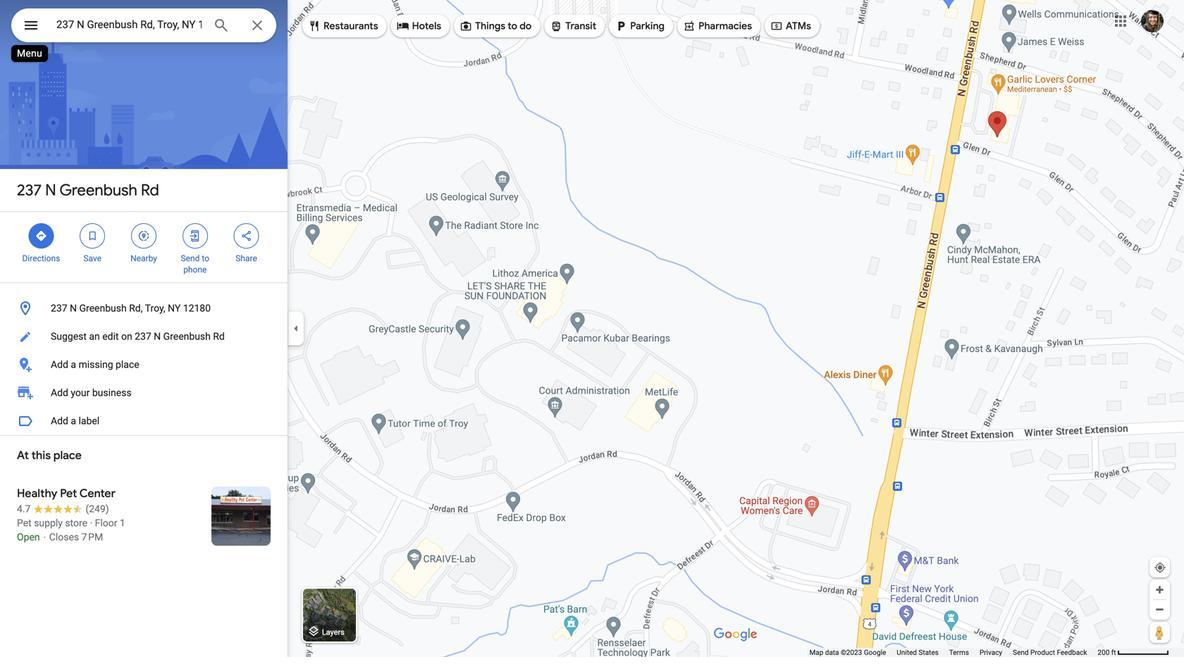 Task type: vqa. For each thing, say whether or not it's contained in the screenshot.


Task type: locate. For each thing, give the bounding box(es) containing it.

[[137, 228, 150, 244]]

n inside suggest an edit on 237 n greenbush rd button
[[154, 331, 161, 343]]

send inside button
[[1013, 649, 1029, 657]]

suggest
[[51, 331, 87, 343]]

phone
[[183, 265, 207, 275]]

greenbush
[[59, 180, 137, 200], [79, 303, 127, 314], [163, 331, 211, 343]]

237 for 237 n greenbush rd
[[17, 180, 42, 200]]

2 add from the top
[[51, 387, 68, 399]]

0 vertical spatial rd
[[141, 180, 159, 200]]

 button
[[11, 8, 51, 45]]

place inside button
[[116, 359, 139, 371]]

0 horizontal spatial 237
[[17, 180, 42, 200]]

n up the 
[[45, 180, 56, 200]]

atms
[[786, 20, 811, 32]]

collapse side panel image
[[288, 321, 304, 337]]

n for 237 n greenbush rd
[[45, 180, 56, 200]]

store
[[65, 518, 87, 529]]

1 horizontal spatial send
[[1013, 649, 1029, 657]]

1 vertical spatial send
[[1013, 649, 1029, 657]]

None field
[[56, 16, 202, 33]]

200 ft
[[1098, 649, 1116, 657]]

237 right on
[[135, 331, 151, 343]]

footer
[[809, 648, 1098, 658]]

1 horizontal spatial rd
[[213, 331, 225, 343]]

do
[[520, 20, 532, 32]]

1 vertical spatial rd
[[213, 331, 225, 343]]

data
[[825, 649, 839, 657]]

add inside add a missing place button
[[51, 359, 68, 371]]

united states
[[897, 649, 939, 657]]

1 vertical spatial a
[[71, 416, 76, 427]]

a left the label
[[71, 416, 76, 427]]

0 vertical spatial place
[[116, 359, 139, 371]]

at
[[17, 449, 29, 463]]

restaurants
[[324, 20, 378, 32]]

237 up the 
[[17, 180, 42, 200]]

add left 'your'
[[51, 387, 68, 399]]

1 vertical spatial greenbush
[[79, 303, 127, 314]]

map
[[809, 649, 823, 657]]

send for send to phone
[[181, 254, 200, 264]]

pharmacies
[[698, 20, 752, 32]]

send
[[181, 254, 200, 264], [1013, 649, 1029, 657]]


[[615, 18, 627, 34]]

to up phone
[[202, 254, 209, 264]]

add
[[51, 359, 68, 371], [51, 387, 68, 399], [51, 416, 68, 427]]

1 horizontal spatial to
[[508, 20, 517, 32]]

2 vertical spatial greenbush
[[163, 331, 211, 343]]

nearby
[[130, 254, 157, 264]]

pet inside pet supply store · floor 1 open ⋅ closes 7 pm
[[17, 518, 32, 529]]

1 horizontal spatial place
[[116, 359, 139, 371]]

n up 'suggest'
[[70, 303, 77, 314]]

save
[[83, 254, 102, 264]]

pet
[[60, 487, 77, 501], [17, 518, 32, 529]]

0 vertical spatial send
[[181, 254, 200, 264]]

parking
[[630, 20, 665, 32]]


[[86, 228, 99, 244]]


[[550, 18, 563, 34]]

greenbush for rd
[[59, 180, 137, 200]]

2 horizontal spatial n
[[154, 331, 161, 343]]

0 horizontal spatial send
[[181, 254, 200, 264]]

show street view coverage image
[[1150, 622, 1170, 644]]

add left the label
[[51, 416, 68, 427]]

1 vertical spatial to
[[202, 254, 209, 264]]

privacy button
[[980, 648, 1002, 658]]

layers
[[322, 628, 345, 637]]

add inside add your business link
[[51, 387, 68, 399]]

greenbush down 12180
[[163, 331, 211, 343]]

237
[[17, 180, 42, 200], [51, 303, 67, 314], [135, 331, 151, 343]]

a
[[71, 359, 76, 371], [71, 416, 76, 427]]

0 horizontal spatial n
[[45, 180, 56, 200]]

a inside button
[[71, 359, 76, 371]]

237 n greenbush rd main content
[[0, 0, 288, 658]]

add down 'suggest'
[[51, 359, 68, 371]]

google
[[864, 649, 886, 657]]

 hotels
[[397, 18, 441, 34]]

1 vertical spatial pet
[[17, 518, 32, 529]]

none field inside 237 n greenbush rd, troy, ny 12180 field
[[56, 16, 202, 33]]

2 horizontal spatial 237
[[135, 331, 151, 343]]

transit
[[565, 20, 596, 32]]

things
[[475, 20, 505, 32]]

pet down 4.7
[[17, 518, 32, 529]]

place down on
[[116, 359, 139, 371]]

add inside add a label 'button'
[[51, 416, 68, 427]]

0 vertical spatial to
[[508, 20, 517, 32]]

237 up 'suggest'
[[51, 303, 67, 314]]

0 vertical spatial a
[[71, 359, 76, 371]]


[[23, 15, 39, 36]]

send left product
[[1013, 649, 1029, 657]]

1 vertical spatial place
[[53, 449, 82, 463]]

supply
[[34, 518, 63, 529]]

pet supply store · floor 1 open ⋅ closes 7 pm
[[17, 518, 125, 543]]

to inside  things to do
[[508, 20, 517, 32]]

 transit
[[550, 18, 596, 34]]

add a label button
[[0, 407, 288, 436]]

2 vertical spatial add
[[51, 416, 68, 427]]

4.7 stars 249 reviews image
[[17, 503, 109, 517]]

greenbush up 
[[59, 180, 137, 200]]


[[189, 228, 201, 244]]

to left do
[[508, 20, 517, 32]]

1 horizontal spatial n
[[70, 303, 77, 314]]

to
[[508, 20, 517, 32], [202, 254, 209, 264]]

1 vertical spatial 237
[[51, 303, 67, 314]]

0 vertical spatial pet
[[60, 487, 77, 501]]

0 horizontal spatial to
[[202, 254, 209, 264]]

a for missing
[[71, 359, 76, 371]]

open
[[17, 532, 40, 543]]

0 vertical spatial greenbush
[[59, 180, 137, 200]]

n inside 237 n greenbush rd, troy, ny 12180 button
[[70, 303, 77, 314]]

send for send product feedback
[[1013, 649, 1029, 657]]

a inside 'button'
[[71, 416, 76, 427]]

12180
[[183, 303, 211, 314]]

©2023
[[841, 649, 862, 657]]

pet up 4.7 stars 249 reviews "image"
[[60, 487, 77, 501]]

greenbush up edit
[[79, 303, 127, 314]]

1 horizontal spatial 237
[[51, 303, 67, 314]]

edit
[[102, 331, 119, 343]]

place
[[116, 359, 139, 371], [53, 449, 82, 463]]

2 vertical spatial 237
[[135, 331, 151, 343]]

1 add from the top
[[51, 359, 68, 371]]

n
[[45, 180, 56, 200], [70, 303, 77, 314], [154, 331, 161, 343]]

3 add from the top
[[51, 416, 68, 427]]

⋅
[[42, 532, 47, 543]]

1 horizontal spatial pet
[[60, 487, 77, 501]]

2 vertical spatial n
[[154, 331, 161, 343]]

1 vertical spatial add
[[51, 387, 68, 399]]

footer containing map data ©2023 google
[[809, 648, 1098, 658]]

united
[[897, 649, 917, 657]]

1 vertical spatial n
[[70, 303, 77, 314]]

0 vertical spatial add
[[51, 359, 68, 371]]

0 vertical spatial n
[[45, 180, 56, 200]]


[[770, 18, 783, 34]]

send product feedback button
[[1013, 648, 1087, 658]]

n down troy,
[[154, 331, 161, 343]]

0 vertical spatial 237
[[17, 180, 42, 200]]

footer inside google maps element
[[809, 648, 1098, 658]]

 restaurants
[[308, 18, 378, 34]]

send inside send to phone
[[181, 254, 200, 264]]

1 a from the top
[[71, 359, 76, 371]]

n for 237 n greenbush rd, troy, ny 12180
[[70, 303, 77, 314]]

2 a from the top
[[71, 416, 76, 427]]

a left missing
[[71, 359, 76, 371]]

place right this
[[53, 449, 82, 463]]

·
[[90, 518, 92, 529]]

send up phone
[[181, 254, 200, 264]]

0 horizontal spatial pet
[[17, 518, 32, 529]]



Task type: describe. For each thing, give the bounding box(es) containing it.
troy,
[[145, 303, 165, 314]]

united states button
[[897, 648, 939, 658]]

237 n greenbush rd, troy, ny 12180
[[51, 303, 211, 314]]

237 N Greenbush Rd, Troy, NY 12180 field
[[11, 8, 276, 42]]

ny
[[168, 303, 181, 314]]

 atms
[[770, 18, 811, 34]]


[[397, 18, 409, 34]]

200 ft button
[[1098, 649, 1169, 657]]

product
[[1031, 649, 1055, 657]]

this
[[31, 449, 51, 463]]

floor
[[95, 518, 117, 529]]

directions
[[22, 254, 60, 264]]

business
[[92, 387, 132, 399]]

zoom in image
[[1155, 585, 1165, 596]]

add for add a label
[[51, 416, 68, 427]]

actions for 237 n greenbush rd region
[[0, 212, 288, 283]]

add your business link
[[0, 379, 288, 407]]


[[683, 18, 696, 34]]

 pharmacies
[[683, 18, 752, 34]]

feedback
[[1057, 649, 1087, 657]]

center
[[79, 487, 116, 501]]

map data ©2023 google
[[809, 649, 886, 657]]

suggest an edit on 237 n greenbush rd
[[51, 331, 225, 343]]

terms
[[949, 649, 969, 657]]

 search field
[[11, 8, 276, 45]]

at this place
[[17, 449, 82, 463]]

rd,
[[129, 303, 143, 314]]


[[35, 228, 48, 244]]

0 horizontal spatial place
[[53, 449, 82, 463]]

 things to do
[[460, 18, 532, 34]]

healthy
[[17, 487, 57, 501]]

privacy
[[980, 649, 1002, 657]]

send product feedback
[[1013, 649, 1087, 657]]

states
[[919, 649, 939, 657]]

4.7
[[17, 504, 31, 515]]

add for add a missing place
[[51, 359, 68, 371]]

a for label
[[71, 416, 76, 427]]

share
[[236, 254, 257, 264]]

suggest an edit on 237 n greenbush rd button
[[0, 323, 288, 351]]

to inside send to phone
[[202, 254, 209, 264]]

healthy pet center
[[17, 487, 116, 501]]

7 pm
[[81, 532, 103, 543]]

terms button
[[949, 648, 969, 658]]

missing
[[79, 359, 113, 371]]

add your business
[[51, 387, 132, 399]]

google account: giulia masi  
(giulia.masi@adept.ai) image
[[1141, 10, 1164, 33]]

rd inside suggest an edit on 237 n greenbush rd button
[[213, 331, 225, 343]]

ft
[[1111, 649, 1116, 657]]


[[308, 18, 321, 34]]

1
[[120, 518, 125, 529]]

send to phone
[[181, 254, 209, 275]]


[[240, 228, 253, 244]]

 parking
[[615, 18, 665, 34]]

0 horizontal spatial rd
[[141, 180, 159, 200]]


[[460, 18, 472, 34]]

237 n greenbush rd
[[17, 180, 159, 200]]

greenbush for rd,
[[79, 303, 127, 314]]

hotels
[[412, 20, 441, 32]]

add a missing place button
[[0, 351, 288, 379]]

on
[[121, 331, 132, 343]]

add for add your business
[[51, 387, 68, 399]]

your
[[71, 387, 90, 399]]

zoom out image
[[1155, 605, 1165, 615]]

add a label
[[51, 416, 99, 427]]

show your location image
[[1154, 562, 1167, 574]]

google maps element
[[0, 0, 1184, 658]]

closes
[[49, 532, 79, 543]]

(249)
[[86, 504, 109, 515]]

237 n greenbush rd, troy, ny 12180 button
[[0, 295, 288, 323]]

200
[[1098, 649, 1110, 657]]

an
[[89, 331, 100, 343]]

label
[[79, 416, 99, 427]]

add a missing place
[[51, 359, 139, 371]]

237 for 237 n greenbush rd, troy, ny 12180
[[51, 303, 67, 314]]



